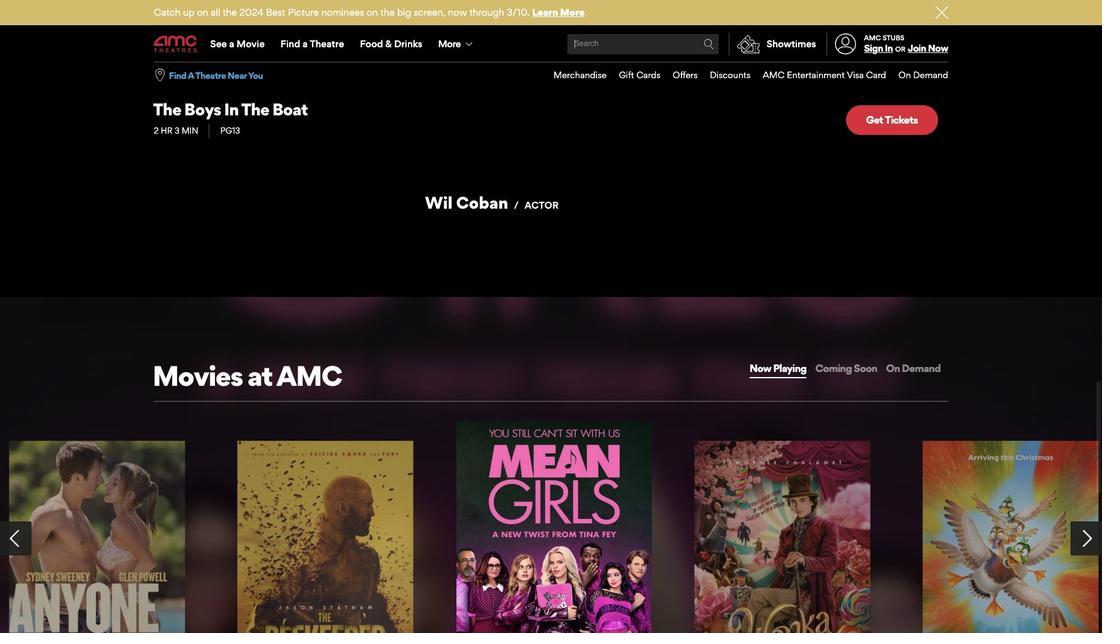 Task type: describe. For each thing, give the bounding box(es) containing it.
&
[[386, 38, 392, 50]]

picture
[[288, 6, 319, 18]]

0 vertical spatial actor
[[528, 1, 562, 13]]

food & drinks
[[360, 38, 423, 50]]

theatre for a
[[195, 70, 226, 81]]

theatre for a
[[310, 38, 344, 50]]

coban
[[457, 193, 509, 213]]

food & drinks link
[[352, 26, 431, 62]]

now
[[448, 6, 467, 18]]

movie poster for anyone but you image
[[9, 441, 185, 633]]

coming soon
[[816, 362, 878, 375]]

find a theatre
[[281, 38, 344, 50]]

stubs
[[883, 33, 905, 42]]

1 on from the left
[[197, 6, 208, 18]]

learn
[[533, 6, 559, 18]]

merchandise link
[[542, 62, 607, 88]]

in
[[886, 42, 894, 54]]

movies at amc
[[153, 359, 342, 393]]

now inside amc stubs sign in or join now
[[929, 42, 949, 54]]

up
[[183, 6, 195, 18]]

at
[[248, 359, 272, 393]]

big
[[397, 6, 412, 18]]

hadley robinson
[[425, 60, 559, 80]]

a for movie
[[229, 38, 235, 50]]

hr
[[161, 126, 173, 136]]

movie poster for mean girls image
[[457, 421, 652, 633]]

offers
[[673, 69, 698, 80]]

showtimes image
[[730, 33, 767, 56]]

a
[[188, 70, 194, 81]]

through
[[470, 6, 505, 18]]

find for find a theatre near you
[[169, 70, 186, 81]]

pg13
[[220, 126, 240, 136]]

soon
[[855, 362, 878, 375]]

or
[[896, 45, 906, 54]]

3/10.
[[507, 6, 530, 18]]

0 horizontal spatial the
[[223, 6, 237, 18]]

gift cards link
[[607, 62, 661, 88]]

see a movie
[[210, 38, 265, 50]]

sign
[[865, 42, 884, 54]]

see a movie link
[[203, 26, 273, 62]]

screen,
[[414, 6, 446, 18]]

amc for visa
[[763, 69, 785, 80]]

on demand link
[[887, 62, 949, 88]]

on demand for on demand button
[[887, 362, 941, 375]]

menu containing more
[[154, 26, 949, 62]]

2 vertical spatial amc
[[277, 359, 342, 393]]

movie poster for wonka image
[[695, 441, 871, 633]]

boat
[[273, 99, 308, 119]]

more inside button
[[439, 38, 461, 50]]

2 on from the left
[[367, 6, 378, 18]]

catch up on all the 2024 best picture nominees on the big screen, now through 3/10. learn more
[[154, 6, 585, 18]]

merchandise
[[554, 69, 607, 80]]

movie
[[237, 38, 265, 50]]

more button
[[431, 26, 483, 62]]

discounts link
[[698, 62, 751, 88]]

3
[[175, 126, 180, 136]]

wil coban
[[425, 193, 509, 213]]

close this dialog image
[[1081, 609, 1093, 622]]

amc for sign
[[865, 33, 882, 42]]

gift
[[619, 69, 635, 80]]

movies
[[153, 359, 243, 393]]

amc entertainment visa card link
[[751, 62, 887, 88]]

amc stubs sign in or join now
[[865, 33, 949, 54]]

actor for hadley robinson
[[575, 67, 609, 79]]

tickets
[[885, 114, 919, 126]]

card
[[867, 69, 887, 80]]

nominees
[[322, 6, 364, 18]]

on for the "on demand" link
[[899, 69, 912, 80]]

drinks
[[394, 38, 423, 50]]

amc entertainment visa card
[[763, 69, 887, 80]]

showtimes link
[[729, 33, 817, 56]]

discounts
[[710, 69, 751, 80]]

now inside 'button'
[[750, 362, 772, 375]]



Task type: locate. For each thing, give the bounding box(es) containing it.
menu down showtimes image
[[542, 62, 949, 88]]

0 vertical spatial theatre
[[310, 38, 344, 50]]

robinson
[[485, 60, 559, 80]]

1 horizontal spatial a
[[303, 38, 308, 50]]

on
[[197, 6, 208, 18], [367, 6, 378, 18]]

all
[[211, 6, 220, 18]]

1 a from the left
[[229, 38, 235, 50]]

amc right at
[[277, 359, 342, 393]]

get
[[867, 114, 884, 126]]

1 vertical spatial actor
[[575, 67, 609, 79]]

user profile image
[[828, 34, 864, 55]]

hadley
[[425, 60, 481, 80]]

join
[[908, 42, 927, 54]]

menu containing merchandise
[[542, 62, 949, 88]]

on down or
[[899, 69, 912, 80]]

demand for the "on demand" link
[[914, 69, 949, 80]]

entertainment
[[787, 69, 845, 80]]

find for find a theatre
[[281, 38, 300, 50]]

on right soon
[[887, 362, 901, 375]]

0 horizontal spatial more
[[439, 38, 461, 50]]

0 vertical spatial on
[[899, 69, 912, 80]]

more
[[561, 6, 585, 18], [439, 38, 461, 50]]

offers link
[[661, 62, 698, 88]]

1 vertical spatial theatre
[[195, 70, 226, 81]]

2024
[[240, 6, 264, 18]]

on demand inside "menu"
[[899, 69, 949, 80]]

find inside find a theatre link
[[281, 38, 300, 50]]

best
[[266, 6, 286, 18]]

0 vertical spatial amc
[[865, 33, 882, 42]]

you
[[248, 70, 263, 81]]

on demand button
[[886, 360, 943, 377]]

more up hadley
[[439, 38, 461, 50]]

demand right soon
[[903, 362, 941, 375]]

1 vertical spatial more
[[439, 38, 461, 50]]

demand down join now button
[[914, 69, 949, 80]]

search the AMC website text field
[[573, 39, 704, 49]]

2 horizontal spatial the
[[381, 6, 395, 18]]

find a theatre link
[[273, 26, 352, 62]]

0 vertical spatial more
[[561, 6, 585, 18]]

amc logo image
[[154, 36, 198, 53], [154, 36, 198, 53]]

1 vertical spatial amc
[[763, 69, 785, 80]]

the boys in the boat
[[153, 99, 308, 119]]

actor for wil coban
[[525, 200, 559, 212]]

see
[[210, 38, 227, 50]]

demand for on demand button
[[903, 362, 941, 375]]

1 horizontal spatial more
[[561, 6, 585, 18]]

2 horizontal spatial amc
[[865, 33, 882, 42]]

amc
[[865, 33, 882, 42], [763, 69, 785, 80], [277, 359, 342, 393]]

movie poster for the beekeeper image
[[238, 441, 414, 633]]

find a theatre near you button
[[169, 69, 263, 81]]

on inside button
[[887, 362, 901, 375]]

a for theatre
[[303, 38, 308, 50]]

0 vertical spatial now
[[929, 42, 949, 54]]

find left a
[[169, 70, 186, 81]]

1 horizontal spatial find
[[281, 38, 300, 50]]

a right "see"
[[229, 38, 235, 50]]

find
[[281, 38, 300, 50], [169, 70, 186, 81]]

0 horizontal spatial a
[[229, 38, 235, 50]]

theatre down nominees
[[310, 38, 344, 50]]

coming
[[816, 362, 853, 375]]

1 horizontal spatial on
[[367, 6, 378, 18]]

on demand right soon
[[887, 362, 941, 375]]

0 vertical spatial find
[[281, 38, 300, 50]]

demand
[[914, 69, 949, 80], [903, 362, 941, 375]]

2 hr 3 min
[[154, 126, 198, 136]]

1 horizontal spatial amc
[[763, 69, 785, 80]]

get tickets link
[[846, 105, 939, 135]]

now
[[929, 42, 949, 54], [750, 362, 772, 375]]

join now button
[[908, 42, 949, 54]]

1 horizontal spatial now
[[929, 42, 949, 54]]

1 vertical spatial menu
[[542, 62, 949, 88]]

the right "in"
[[241, 99, 269, 119]]

2 a from the left
[[303, 38, 308, 50]]

1 horizontal spatial theatre
[[310, 38, 344, 50]]

0 horizontal spatial theatre
[[195, 70, 226, 81]]

cards
[[637, 69, 661, 80]]

dialog
[[0, 0, 1103, 633]]

showtimes
[[767, 38, 817, 50]]

amc up sign
[[865, 33, 882, 42]]

1 vertical spatial on demand
[[887, 362, 941, 375]]

2
[[154, 126, 159, 136]]

a down picture
[[303, 38, 308, 50]]

0 horizontal spatial find
[[169, 70, 186, 81]]

theatre
[[310, 38, 344, 50], [195, 70, 226, 81]]

on demand down join now button
[[899, 69, 949, 80]]

submit search icon image
[[704, 39, 714, 49]]

get tickets
[[867, 114, 919, 126]]

1 vertical spatial now
[[750, 362, 772, 375]]

now playing
[[750, 362, 807, 375]]

actor right through
[[528, 1, 562, 13]]

0 horizontal spatial on
[[197, 6, 208, 18]]

min
[[182, 126, 198, 136]]

catch
[[154, 6, 181, 18]]

playing
[[774, 362, 807, 375]]

visa
[[847, 69, 865, 80]]

on left all
[[197, 6, 208, 18]]

find inside find a theatre near you button
[[169, 70, 186, 81]]

1 horizontal spatial the
[[241, 99, 269, 119]]

on demand for the "on demand" link
[[899, 69, 949, 80]]

wil
[[425, 193, 453, 213]]

learn more link
[[533, 6, 585, 18]]

theatre inside button
[[195, 70, 226, 81]]

in
[[224, 99, 239, 119]]

more right learn
[[561, 6, 585, 18]]

sign in or join amc stubs element
[[827, 26, 949, 62]]

movie poster for migration image
[[924, 441, 1100, 633]]

menu down learn
[[154, 26, 949, 62]]

boys
[[184, 99, 221, 119]]

1 vertical spatial demand
[[903, 362, 941, 375]]

1 vertical spatial find
[[169, 70, 186, 81]]

gift cards
[[619, 69, 661, 80]]

actor
[[528, 1, 562, 13], [575, 67, 609, 79], [525, 200, 559, 212]]

now left playing
[[750, 362, 772, 375]]

coming soon button
[[815, 360, 879, 377]]

the
[[223, 6, 237, 18], [381, 6, 395, 18], [241, 99, 269, 119]]

now playing button
[[749, 360, 808, 377]]

the
[[153, 99, 181, 119]]

0 vertical spatial menu
[[154, 26, 949, 62]]

food
[[360, 38, 383, 50]]

find a theatre near you
[[169, 70, 263, 81]]

actor right the coban
[[525, 200, 559, 212]]

amc down showtimes link
[[763, 69, 785, 80]]

on demand inside button
[[887, 362, 941, 375]]

sign in button
[[865, 42, 894, 54]]

0 horizontal spatial now
[[750, 362, 772, 375]]

actor left gift
[[575, 67, 609, 79]]

0 vertical spatial demand
[[914, 69, 949, 80]]

the left big
[[381, 6, 395, 18]]

amc inside amc stubs sign in or join now
[[865, 33, 882, 42]]

0 horizontal spatial amc
[[277, 359, 342, 393]]

on for on demand button
[[887, 362, 901, 375]]

the right all
[[223, 6, 237, 18]]

2 vertical spatial actor
[[525, 200, 559, 212]]

on
[[899, 69, 912, 80], [887, 362, 901, 375]]

on right nominees
[[367, 6, 378, 18]]

1 vertical spatial on
[[887, 362, 901, 375]]

near
[[228, 70, 247, 81]]

find down picture
[[281, 38, 300, 50]]

demand inside button
[[903, 362, 941, 375]]

now right the join
[[929, 42, 949, 54]]

a
[[229, 38, 235, 50], [303, 38, 308, 50]]

0 vertical spatial on demand
[[899, 69, 949, 80]]

menu
[[154, 26, 949, 62], [542, 62, 949, 88]]

theatre right a
[[195, 70, 226, 81]]

on demand
[[899, 69, 949, 80], [887, 362, 941, 375]]



Task type: vqa. For each thing, say whether or not it's contained in the screenshot.
Gift Cards
yes



